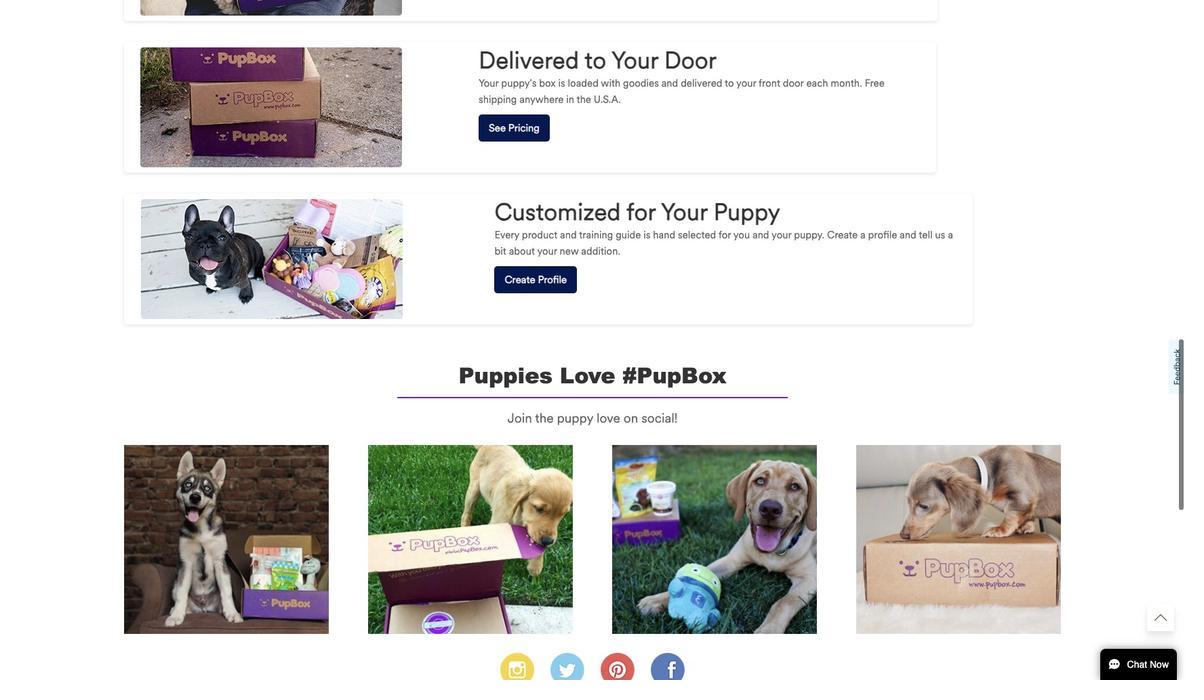 Task type: vqa. For each thing, say whether or not it's contained in the screenshot.
2 out of 5 stars element's (
no



Task type: locate. For each thing, give the bounding box(es) containing it.
1 horizontal spatial your
[[736, 77, 756, 89]]

the right in
[[577, 93, 591, 106]]

create down 'about'
[[505, 274, 535, 286]]

your up selected on the top right
[[661, 198, 708, 227]]

see
[[489, 122, 506, 134]]

and right 'goodies'
[[662, 77, 678, 89]]

and inside 'delivered to your door your puppy's box is loaded with goodies and delivered to your front door each month. free shipping anywhere in the u.s.a.'
[[662, 77, 678, 89]]

0 vertical spatial the
[[577, 93, 591, 106]]

pricing
[[508, 122, 540, 134]]

0 vertical spatial is
[[558, 77, 565, 89]]

1 horizontal spatial is
[[644, 229, 651, 241]]

styled arrow button link
[[1147, 605, 1174, 632]]

your down product
[[537, 245, 557, 257]]

to right delivered
[[725, 77, 734, 89]]

0 vertical spatial your
[[736, 77, 756, 89]]

the inside 'delivered to your door your puppy's box is loaded with goodies and delivered to your front door each month. free shipping anywhere in the u.s.a.'
[[577, 93, 591, 106]]

is right box
[[558, 77, 565, 89]]

your
[[736, 77, 756, 89], [772, 229, 792, 241], [537, 245, 557, 257]]

product
[[522, 229, 558, 241]]

#pupbox
[[623, 360, 727, 391]]

bit
[[495, 245, 506, 257]]

create right puppy.
[[827, 229, 858, 241]]

for
[[627, 198, 656, 227], [719, 229, 731, 241]]

is inside 'delivered to your door your puppy's box is loaded with goodies and delivered to your front door each month. free shipping anywhere in the u.s.a.'
[[558, 77, 565, 89]]

a left profile
[[860, 229, 866, 241]]

0 horizontal spatial the
[[535, 411, 554, 427]]

0 vertical spatial your
[[611, 46, 658, 76]]

your inside customized for your puppy every product and training guide is hand selected for you and your puppy. create a profile and tell us a bit about your new addition.
[[661, 198, 708, 227]]

1 a from the left
[[860, 229, 866, 241]]

anywhere
[[520, 93, 564, 106]]

1 vertical spatial for
[[719, 229, 731, 241]]

2 horizontal spatial your
[[661, 198, 708, 227]]

2 vertical spatial your
[[661, 198, 708, 227]]

for up guide
[[627, 198, 656, 227]]

create
[[827, 229, 858, 241], [505, 274, 535, 286]]

and
[[662, 77, 678, 89], [560, 229, 577, 241], [753, 229, 769, 241], [900, 229, 917, 241]]

0 horizontal spatial your
[[537, 245, 557, 257]]

love
[[560, 360, 615, 391]]

2 vertical spatial your
[[537, 245, 557, 257]]

for left the you
[[719, 229, 731, 241]]

1 horizontal spatial to
[[725, 77, 734, 89]]

1 vertical spatial create
[[505, 274, 535, 286]]

your up 'goodies'
[[611, 46, 658, 76]]

2 a from the left
[[948, 229, 953, 241]]

0 horizontal spatial a
[[860, 229, 866, 241]]

1 horizontal spatial a
[[948, 229, 953, 241]]

1 vertical spatial your
[[479, 77, 499, 89]]

to
[[585, 46, 606, 76], [725, 77, 734, 89]]

and right the you
[[753, 229, 769, 241]]

love
[[597, 411, 620, 427]]

1 horizontal spatial your
[[611, 46, 658, 76]]

a right the us at the right top
[[948, 229, 953, 241]]

is inside customized for your puppy every product and training guide is hand selected for you and your puppy. create a profile and tell us a bit about your new addition.
[[644, 229, 651, 241]]

a
[[860, 229, 866, 241], [948, 229, 953, 241]]

is left hand
[[644, 229, 651, 241]]

puppy.
[[794, 229, 825, 241]]

tell
[[919, 229, 933, 241]]

to up loaded
[[585, 46, 606, 76]]

your for delivered
[[611, 46, 658, 76]]

your left puppy.
[[772, 229, 792, 241]]

you
[[733, 229, 750, 241]]

1 horizontal spatial for
[[719, 229, 731, 241]]

1 vertical spatial your
[[772, 229, 792, 241]]

your left front
[[736, 77, 756, 89]]

0 horizontal spatial create
[[505, 274, 535, 286]]

u.s.a.
[[594, 93, 621, 106]]

guide
[[616, 229, 641, 241]]

customized
[[495, 198, 621, 227]]

see pricing
[[489, 122, 540, 134]]

the
[[577, 93, 591, 106], [535, 411, 554, 427]]

is
[[558, 77, 565, 89], [644, 229, 651, 241]]

puppies
[[459, 360, 553, 391]]

1 vertical spatial to
[[725, 77, 734, 89]]

0 horizontal spatial your
[[479, 77, 499, 89]]

1 horizontal spatial the
[[577, 93, 591, 106]]

month.
[[831, 77, 862, 89]]

puppy's
[[501, 77, 537, 89]]

0 horizontal spatial to
[[585, 46, 606, 76]]

1 horizontal spatial create
[[827, 229, 858, 241]]

1 vertical spatial is
[[644, 229, 651, 241]]

every
[[495, 229, 519, 241]]

about
[[509, 245, 535, 257]]

0 horizontal spatial for
[[627, 198, 656, 227]]

each
[[806, 77, 828, 89]]

your inside 'delivered to your door your puppy's box is loaded with goodies and delivered to your front door each month. free shipping anywhere in the u.s.a.'
[[736, 77, 756, 89]]

0 horizontal spatial is
[[558, 77, 565, 89]]

customized for your puppy every product and training guide is hand selected for you and your puppy. create a profile and tell us a bit about your new addition.
[[495, 198, 953, 257]]

0 vertical spatial create
[[827, 229, 858, 241]]

puppy
[[714, 198, 780, 227]]

the right join
[[535, 411, 554, 427]]

training
[[579, 229, 613, 241]]

shipping
[[479, 93, 517, 106]]

profile
[[868, 229, 897, 241]]

your
[[611, 46, 658, 76], [479, 77, 499, 89], [661, 198, 708, 227]]

your up the shipping
[[479, 77, 499, 89]]



Task type: describe. For each thing, give the bounding box(es) containing it.
create profile
[[505, 274, 567, 286]]

goodies
[[623, 77, 659, 89]]

2 horizontal spatial your
[[772, 229, 792, 241]]

join the puppy love on social!
[[508, 411, 678, 427]]

door
[[783, 77, 804, 89]]

new
[[560, 245, 579, 257]]

on
[[624, 411, 638, 427]]

in
[[566, 93, 574, 106]]

selected
[[678, 229, 716, 241]]

delivered
[[681, 77, 722, 89]]

with
[[601, 77, 621, 89]]

addition.
[[581, 245, 620, 257]]

1 vertical spatial the
[[535, 411, 554, 427]]

your for customized
[[661, 198, 708, 227]]

front
[[759, 77, 780, 89]]

puppy
[[557, 411, 593, 427]]

door
[[664, 46, 717, 76]]

us
[[935, 229, 945, 241]]

delivered to your door your puppy's box is loaded with goodies and delivered to your front door each month. free shipping anywhere in the u.s.a.
[[479, 46, 885, 106]]

social!
[[642, 411, 678, 427]]

free
[[865, 77, 885, 89]]

scroll to top image
[[1155, 612, 1167, 624]]

create inside customized for your puppy every product and training guide is hand selected for you and your puppy. create a profile and tell us a bit about your new addition.
[[827, 229, 858, 241]]

box
[[539, 77, 556, 89]]

0 vertical spatial for
[[627, 198, 656, 227]]

loaded
[[568, 77, 599, 89]]

puppies love #pupbox
[[459, 360, 727, 391]]

0 vertical spatial to
[[585, 46, 606, 76]]

and left tell
[[900, 229, 917, 241]]

join
[[508, 411, 532, 427]]

delivered
[[479, 46, 579, 76]]

profile
[[538, 274, 567, 286]]

hand
[[653, 229, 675, 241]]

and up new
[[560, 229, 577, 241]]



